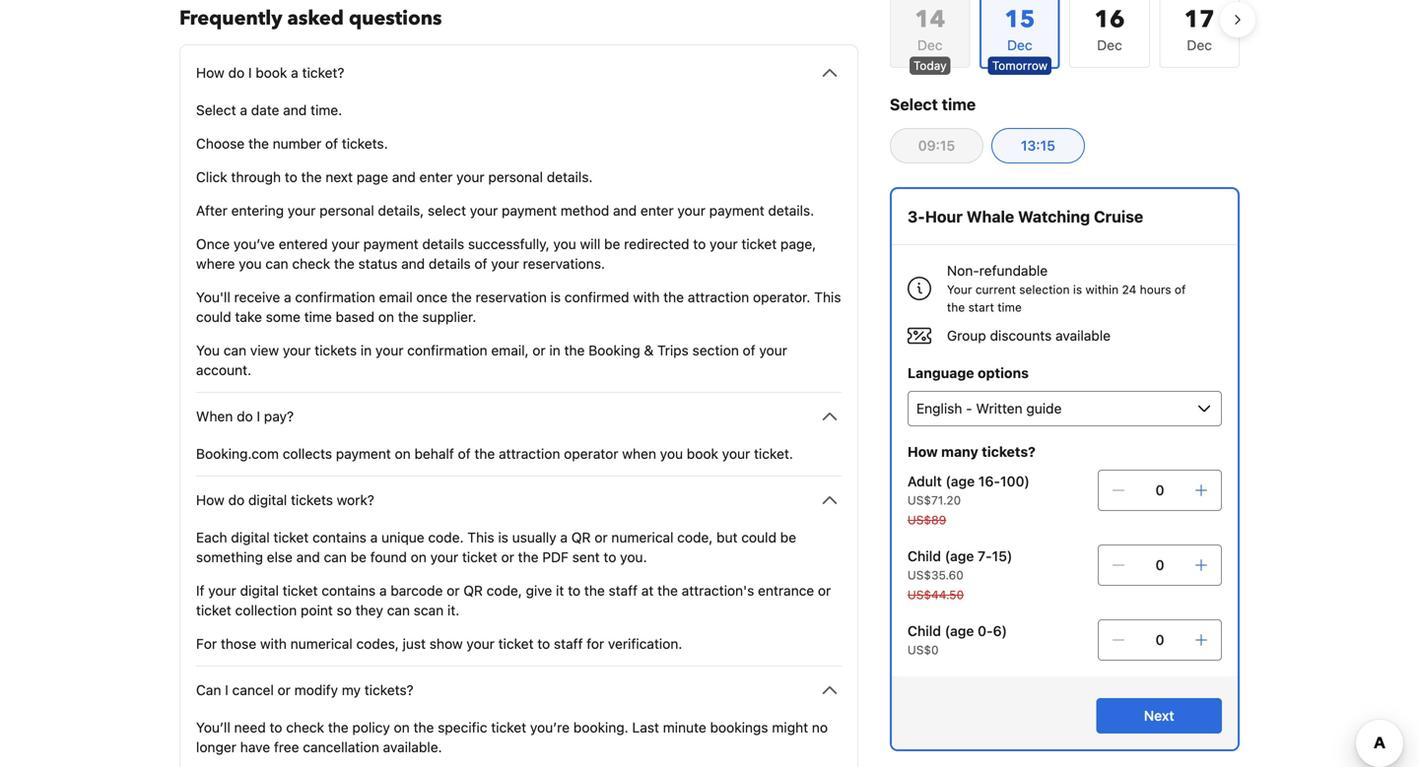 Task type: locate. For each thing, give the bounding box(es) containing it.
your
[[947, 283, 972, 297]]

to up 'free'
[[270, 720, 282, 736]]

with inside how do digital tickets work? element
[[260, 636, 287, 652]]

the left status
[[334, 256, 355, 272]]

1 horizontal spatial attraction
[[688, 289, 749, 306]]

1 vertical spatial 0
[[1156, 557, 1164, 574]]

0 vertical spatial staff
[[609, 583, 638, 599]]

many
[[941, 444, 978, 460]]

1 horizontal spatial staff
[[609, 583, 638, 599]]

can down you've
[[265, 256, 288, 272]]

on inside you'll receive a confirmation email once the reservation is confirmed with the attraction operator. this could take some time based on the supplier.
[[378, 309, 394, 325]]

1 horizontal spatial be
[[604, 236, 620, 252]]

select time
[[890, 95, 976, 114]]

1 vertical spatial this
[[467, 530, 494, 546]]

0 vertical spatial contains
[[312, 530, 367, 546]]

hours
[[1140, 283, 1171, 297]]

do for book
[[228, 65, 245, 81]]

this right code.
[[467, 530, 494, 546]]

enter
[[419, 169, 453, 185], [641, 203, 674, 219]]

how inside dropdown button
[[196, 492, 224, 509]]

options
[[978, 365, 1029, 381]]

they
[[355, 603, 383, 619]]

2 dec from the left
[[1097, 37, 1122, 53]]

can inside if your digital ticket contains a barcode or qr code, give it to the staff at the attraction's entrance or ticket collection point so they can scan it.
[[387, 603, 410, 619]]

do up select a date and time.
[[228, 65, 245, 81]]

is left "usually"
[[498, 530, 508, 546]]

selection
[[1019, 283, 1070, 297]]

non-
[[947, 263, 979, 279]]

your inside each digital ticket contains a unique code. this is usually a qr or numerical code, but could be something else and can be found on your ticket or the pdf sent to you.
[[430, 549, 458, 566]]

0 horizontal spatial details.
[[547, 169, 593, 185]]

0 vertical spatial digital
[[248, 492, 287, 509]]

1 vertical spatial could
[[741, 530, 777, 546]]

those
[[221, 636, 256, 652]]

how do i book a ticket?
[[196, 65, 344, 81]]

0 vertical spatial tickets
[[315, 342, 357, 359]]

time inside "non-refundable your current selection is within 24 hours of the start time"
[[998, 301, 1022, 314]]

1 child from the top
[[908, 548, 941, 565]]

no
[[812, 720, 828, 736]]

qr inside each digital ticket contains a unique code. this is usually a qr or numerical code, but could be something else and can be found on your ticket or the pdf sent to you.
[[571, 530, 591, 546]]

and inside each digital ticket contains a unique code. this is usually a qr or numerical code, but could be something else and can be found on your ticket or the pdf sent to you.
[[296, 549, 320, 566]]

code, inside each digital ticket contains a unique code. this is usually a qr or numerical code, but could be something else and can be found on your ticket or the pdf sent to you.
[[677, 530, 713, 546]]

region
[[874, 0, 1256, 77]]

or right 'cancel'
[[278, 683, 291, 699]]

the inside "non-refundable your current selection is within 24 hours of the start time"
[[947, 301, 965, 314]]

modify
[[294, 683, 338, 699]]

start
[[968, 301, 994, 314]]

check down entered
[[292, 256, 330, 272]]

ticket up else
[[273, 530, 309, 546]]

be up the entrance
[[780, 530, 796, 546]]

pay?
[[264, 409, 294, 425]]

how up adult
[[908, 444, 938, 460]]

0 horizontal spatial code,
[[487, 583, 522, 599]]

the down your
[[947, 301, 965, 314]]

0 for child (age 0-6)
[[1156, 632, 1164, 649]]

region containing 14
[[874, 0, 1256, 77]]

status
[[358, 256, 398, 272]]

or
[[533, 342, 546, 359], [595, 530, 608, 546], [501, 549, 514, 566], [447, 583, 460, 599], [818, 583, 831, 599], [278, 683, 291, 699]]

0 horizontal spatial time
[[304, 309, 332, 325]]

2 vertical spatial be
[[351, 549, 367, 566]]

0 vertical spatial with
[[633, 289, 660, 306]]

of right section
[[743, 342, 756, 359]]

is down "reservations."
[[551, 289, 561, 306]]

1 vertical spatial details.
[[768, 203, 814, 219]]

and inside the once you've entered your payment details successfully, you will be redirected to your ticket page, where you can check the status and details of your reservations.
[[401, 256, 425, 272]]

with inside you'll receive a confirmation email once the reservation is confirmed with the attraction operator. this could take some time based on the supplier.
[[633, 289, 660, 306]]

specific
[[438, 720, 487, 736]]

1 horizontal spatial book
[[687, 446, 718, 462]]

2 vertical spatial (age
[[945, 623, 974, 640]]

contains inside if your digital ticket contains a barcode or qr code, give it to the staff at the attraction's entrance or ticket collection point so they can scan it.
[[322, 583, 376, 599]]

0 horizontal spatial dec
[[918, 37, 943, 53]]

numerical up the "you."
[[611, 530, 674, 546]]

3-
[[908, 207, 925, 226]]

when
[[196, 409, 233, 425]]

1 horizontal spatial select
[[890, 95, 938, 114]]

0 vertical spatial i
[[248, 65, 252, 81]]

the left booking
[[564, 342, 585, 359]]

the
[[248, 136, 269, 152], [301, 169, 322, 185], [334, 256, 355, 272], [451, 289, 472, 306], [663, 289, 684, 306], [947, 301, 965, 314], [398, 309, 419, 325], [564, 342, 585, 359], [474, 446, 495, 462], [518, 549, 539, 566], [584, 583, 605, 599], [657, 583, 678, 599], [328, 720, 349, 736], [413, 720, 434, 736]]

child inside child (age 7-15) us$35.60
[[908, 548, 941, 565]]

to right redirected
[[693, 236, 706, 252]]

some
[[266, 309, 300, 325]]

1 horizontal spatial dec
[[1097, 37, 1122, 53]]

1 horizontal spatial enter
[[641, 203, 674, 219]]

check
[[292, 256, 330, 272], [286, 720, 324, 736]]

0 vertical spatial attraction
[[688, 289, 749, 306]]

1 horizontal spatial numerical
[[611, 530, 674, 546]]

digital down booking.com
[[248, 492, 287, 509]]

1 horizontal spatial in
[[549, 342, 561, 359]]

is left "within"
[[1073, 283, 1082, 297]]

do inside dropdown button
[[228, 65, 245, 81]]

0 for child (age 7-15)
[[1156, 557, 1164, 574]]

0 horizontal spatial you
[[239, 256, 262, 272]]

tickets left work?
[[291, 492, 333, 509]]

1 vertical spatial code,
[[487, 583, 522, 599]]

with right confirmed
[[633, 289, 660, 306]]

once you've entered your payment details successfully, you will be redirected to your ticket page, where you can check the status and details of your reservations.
[[196, 236, 816, 272]]

0 vertical spatial personal
[[488, 169, 543, 185]]

click through to the next page and enter your personal details.
[[196, 169, 593, 185]]

0 horizontal spatial confirmation
[[295, 289, 375, 306]]

i inside dropdown button
[[248, 65, 252, 81]]

contains down work?
[[312, 530, 367, 546]]

staff inside if your digital ticket contains a barcode or qr code, give it to the staff at the attraction's entrance or ticket collection point so they can scan it.
[[609, 583, 638, 599]]

each digital ticket contains a unique code. this is usually a qr or numerical code, but could be something else and can be found on your ticket or the pdf sent to you.
[[196, 530, 796, 566]]

0 vertical spatial child
[[908, 548, 941, 565]]

child inside child (age 0-6) us$0
[[908, 623, 941, 640]]

1 0 from the top
[[1156, 482, 1164, 499]]

2 horizontal spatial you
[[660, 446, 683, 462]]

how do i book a ticket? element
[[196, 85, 842, 380]]

1 vertical spatial staff
[[554, 636, 583, 652]]

confirmation inside you can view your tickets in your confirmation email, or in the booking & trips section of your account.
[[407, 342, 487, 359]]

your right view
[[283, 342, 311, 359]]

your down successfully,
[[491, 256, 519, 272]]

2 horizontal spatial be
[[780, 530, 796, 546]]

2 vertical spatial you
[[660, 446, 683, 462]]

select
[[890, 95, 938, 114], [196, 102, 236, 118]]

0 horizontal spatial in
[[361, 342, 372, 359]]

0 horizontal spatial is
[[498, 530, 508, 546]]

book
[[256, 65, 287, 81], [687, 446, 718, 462]]

1 vertical spatial tickets
[[291, 492, 333, 509]]

a up they
[[379, 583, 387, 599]]

6)
[[993, 623, 1007, 640]]

us$44.50
[[908, 588, 964, 602]]

1 vertical spatial digital
[[231, 530, 270, 546]]

&
[[644, 342, 654, 359]]

you
[[553, 236, 576, 252], [239, 256, 262, 272], [660, 446, 683, 462]]

you'll need to check the policy on the specific ticket you're booking. last minute bookings might no longer have free cancellation available.
[[196, 720, 828, 756]]

of right hours
[[1175, 283, 1186, 297]]

14
[[915, 3, 945, 36]]

qr down each digital ticket contains a unique code. this is usually a qr or numerical code, but could be something else and can be found on your ticket or the pdf sent to you.
[[464, 583, 483, 599]]

digital for do
[[248, 492, 287, 509]]

select up choose
[[196, 102, 236, 118]]

0 horizontal spatial numerical
[[290, 636, 353, 652]]

0 vertical spatial (age
[[946, 474, 975, 490]]

be
[[604, 236, 620, 252], [780, 530, 796, 546], [351, 549, 367, 566]]

do
[[228, 65, 245, 81], [237, 409, 253, 425], [228, 492, 245, 509]]

verification.
[[608, 636, 682, 652]]

1 vertical spatial tickets?
[[364, 683, 414, 699]]

0 vertical spatial numerical
[[611, 530, 674, 546]]

book right when
[[687, 446, 718, 462]]

dec inside 16 dec
[[1097, 37, 1122, 53]]

with
[[633, 289, 660, 306], [260, 636, 287, 652]]

can inside the once you've entered your payment details successfully, you will be redirected to your ticket page, where you can check the status and details of your reservations.
[[265, 256, 288, 272]]

adult (age 16-100) us$71.20
[[908, 474, 1030, 508]]

code, left but
[[677, 530, 713, 546]]

available
[[1056, 328, 1111, 344]]

you'll
[[196, 720, 230, 736]]

i right can
[[225, 683, 229, 699]]

(age inside the adult (age 16-100) us$71.20
[[946, 474, 975, 490]]

payment up status
[[363, 236, 419, 252]]

dec inside 14 dec today
[[918, 37, 943, 53]]

0 vertical spatial enter
[[419, 169, 453, 185]]

be inside the once you've entered your payment details successfully, you will be redirected to your ticket page, where you can check the status and details of your reservations.
[[604, 236, 620, 252]]

could down you'll
[[196, 309, 231, 325]]

0 horizontal spatial attraction
[[499, 446, 560, 462]]

ticket?
[[302, 65, 344, 81]]

this right operator.
[[814, 289, 841, 306]]

1 vertical spatial numerical
[[290, 636, 353, 652]]

details. up method
[[547, 169, 593, 185]]

or inside the can i cancel or modify my tickets? dropdown button
[[278, 683, 291, 699]]

dec for 14
[[918, 37, 943, 53]]

0 horizontal spatial this
[[467, 530, 494, 546]]

attraction up section
[[688, 289, 749, 306]]

dec inside 17 dec
[[1187, 37, 1212, 53]]

can down barcode on the left bottom of the page
[[387, 603, 410, 619]]

0 horizontal spatial select
[[196, 102, 236, 118]]

how inside dropdown button
[[196, 65, 224, 81]]

qr up sent in the bottom left of the page
[[571, 530, 591, 546]]

a up some
[[284, 289, 291, 306]]

show
[[429, 636, 463, 652]]

behalf
[[414, 446, 454, 462]]

(age left "16-" on the bottom
[[946, 474, 975, 490]]

0 vertical spatial book
[[256, 65, 287, 81]]

my
[[342, 683, 361, 699]]

2 vertical spatial digital
[[240, 583, 279, 599]]

time up the 09:15
[[942, 95, 976, 114]]

24
[[1122, 283, 1137, 297]]

ticket down the can i cancel or modify my tickets? dropdown button
[[491, 720, 526, 736]]

1 vertical spatial you
[[239, 256, 262, 272]]

digital inside dropdown button
[[248, 492, 287, 509]]

the inside each digital ticket contains a unique code. this is usually a qr or numerical code, but could be something else and can be found on your ticket or the pdf sent to you.
[[518, 549, 539, 566]]

unique
[[381, 530, 424, 546]]

i up date at the left top of the page
[[248, 65, 252, 81]]

in
[[361, 342, 372, 359], [549, 342, 561, 359]]

you right when
[[660, 446, 683, 462]]

you down you've
[[239, 256, 262, 272]]

0 horizontal spatial personal
[[319, 203, 374, 219]]

your down code.
[[430, 549, 458, 566]]

(age inside child (age 0-6) us$0
[[945, 623, 974, 640]]

0
[[1156, 482, 1164, 499], [1156, 557, 1164, 574], [1156, 632, 1164, 649]]

can i cancel or modify my tickets?
[[196, 683, 414, 699]]

how do digital tickets work? element
[[196, 512, 842, 654]]

have
[[240, 740, 270, 756]]

dec for 16
[[1097, 37, 1122, 53]]

can up the account.
[[224, 342, 246, 359]]

1 vertical spatial child
[[908, 623, 941, 640]]

a left ticket?
[[291, 65, 298, 81]]

can inside you can view your tickets in your confirmation email, or in the booking & trips section of your account.
[[224, 342, 246, 359]]

on up available.
[[394, 720, 410, 736]]

0 vertical spatial how
[[196, 65, 224, 81]]

attraction down when do i pay? dropdown button
[[499, 446, 560, 462]]

how up each
[[196, 492, 224, 509]]

can left 'found'
[[324, 549, 347, 566]]

how do digital tickets work? button
[[196, 489, 842, 512]]

1 vertical spatial personal
[[319, 203, 374, 219]]

minute
[[663, 720, 706, 736]]

details.
[[547, 169, 593, 185], [768, 203, 814, 219]]

0 vertical spatial you
[[553, 236, 576, 252]]

payment inside the once you've entered your payment details successfully, you will be redirected to your ticket page, where you can check the status and details of your reservations.
[[363, 236, 419, 252]]

to inside if your digital ticket contains a barcode or qr code, give it to the staff at the attraction's entrance or ticket collection point so they can scan it.
[[568, 583, 581, 599]]

payment up operator.
[[709, 203, 765, 219]]

2 horizontal spatial dec
[[1187, 37, 1212, 53]]

how for how do i book a ticket?
[[196, 65, 224, 81]]

0 vertical spatial confirmation
[[295, 289, 375, 306]]

your inside if your digital ticket contains a barcode or qr code, give it to the staff at the attraction's entrance or ticket collection point so they can scan it.
[[208, 583, 236, 599]]

booking
[[589, 342, 640, 359]]

could inside each digital ticket contains a unique code. this is usually a qr or numerical code, but could be something else and can be found on your ticket or the pdf sent to you.
[[741, 530, 777, 546]]

your down operator.
[[759, 342, 787, 359]]

1 horizontal spatial confirmation
[[407, 342, 487, 359]]

how for how do digital tickets work?
[[196, 492, 224, 509]]

a up 'found'
[[370, 530, 378, 546]]

available.
[[383, 740, 442, 756]]

your right redirected
[[710, 236, 738, 252]]

you can view your tickets in your confirmation email, or in the booking & trips section of your account.
[[196, 342, 787, 378]]

(age inside child (age 7-15) us$35.60
[[945, 548, 974, 565]]

digital up collection
[[240, 583, 279, 599]]

0 vertical spatial 0
[[1156, 482, 1164, 499]]

code, inside if your digital ticket contains a barcode or qr code, give it to the staff at the attraction's entrance or ticket collection point so they can scan it.
[[487, 583, 522, 599]]

page
[[357, 169, 388, 185]]

confirmation down supplier.
[[407, 342, 487, 359]]

email
[[379, 289, 413, 306]]

1 horizontal spatial you
[[553, 236, 576, 252]]

how down frequently
[[196, 65, 224, 81]]

2 horizontal spatial i
[[257, 409, 260, 425]]

ticket left page,
[[742, 236, 777, 252]]

1 horizontal spatial i
[[248, 65, 252, 81]]

based
[[336, 309, 375, 325]]

1 dec from the left
[[918, 37, 943, 53]]

1 vertical spatial be
[[780, 530, 796, 546]]

tickets inside dropdown button
[[291, 492, 333, 509]]

if
[[196, 583, 205, 599]]

the down email
[[398, 309, 419, 325]]

0 horizontal spatial could
[[196, 309, 231, 325]]

1 vertical spatial book
[[687, 446, 718, 462]]

on inside each digital ticket contains a unique code. this is usually a qr or numerical code, but could be something else and can be found on your ticket or the pdf sent to you.
[[411, 549, 427, 566]]

2 horizontal spatial is
[[1073, 283, 1082, 297]]

1 horizontal spatial could
[[741, 530, 777, 546]]

choose
[[196, 136, 245, 152]]

0 vertical spatial code,
[[677, 530, 713, 546]]

1 vertical spatial (age
[[945, 548, 974, 565]]

your right the show
[[467, 636, 495, 652]]

us$35.60
[[908, 569, 964, 582]]

0 horizontal spatial book
[[256, 65, 287, 81]]

0 vertical spatial this
[[814, 289, 841, 306]]

0 vertical spatial do
[[228, 65, 245, 81]]

could
[[196, 309, 231, 325], [741, 530, 777, 546]]

on down email
[[378, 309, 394, 325]]

of
[[325, 136, 338, 152], [474, 256, 487, 272], [1175, 283, 1186, 297], [743, 342, 756, 359], [458, 446, 471, 462]]

contains inside each digital ticket contains a unique code. this is usually a qr or numerical code, but could be something else and can be found on your ticket or the pdf sent to you.
[[312, 530, 367, 546]]

book up select a date and time.
[[256, 65, 287, 81]]

details up once on the top of the page
[[429, 256, 471, 272]]

digital up something
[[231, 530, 270, 546]]

1 vertical spatial check
[[286, 720, 324, 736]]

and right else
[[296, 549, 320, 566]]

on inside you'll need to check the policy on the specific ticket you're booking. last minute bookings might no longer have free cancellation available.
[[394, 720, 410, 736]]

time down current at the right of page
[[998, 301, 1022, 314]]

0 horizontal spatial qr
[[464, 583, 483, 599]]

tickets? right my
[[364, 683, 414, 699]]

your right if
[[208, 583, 236, 599]]

ticket up point
[[283, 583, 318, 599]]

enter up the select
[[419, 169, 453, 185]]

tickets? inside dropdown button
[[364, 683, 414, 699]]

(age left 7-
[[945, 548, 974, 565]]

1 horizontal spatial with
[[633, 289, 660, 306]]

select inside how do i book a ticket? "element"
[[196, 102, 236, 118]]

child
[[908, 548, 941, 565], [908, 623, 941, 640]]

is inside each digital ticket contains a unique code. this is usually a qr or numerical code, but could be something else and can be found on your ticket or the pdf sent to you.
[[498, 530, 508, 546]]

i for book
[[248, 65, 252, 81]]

1 vertical spatial enter
[[641, 203, 674, 219]]

2 vertical spatial i
[[225, 683, 229, 699]]

payment
[[502, 203, 557, 219], [709, 203, 765, 219], [363, 236, 419, 252], [336, 446, 391, 462]]

to inside you'll need to check the policy on the specific ticket you're booking. last minute bookings might no longer have free cancellation available.
[[270, 720, 282, 736]]

0 horizontal spatial tickets?
[[364, 683, 414, 699]]

do right when
[[237, 409, 253, 425]]

and right method
[[613, 203, 637, 219]]

is inside you'll receive a confirmation email once the reservation is confirmed with the attraction operator. this could take some time based on the supplier.
[[551, 289, 561, 306]]

supplier.
[[422, 309, 476, 325]]

1 vertical spatial i
[[257, 409, 260, 425]]

need
[[234, 720, 266, 736]]

1 horizontal spatial code,
[[677, 530, 713, 546]]

1 vertical spatial qr
[[464, 583, 483, 599]]

of down successfully,
[[474, 256, 487, 272]]

0 vertical spatial could
[[196, 309, 231, 325]]

confirmed
[[565, 289, 629, 306]]

2 0 from the top
[[1156, 557, 1164, 574]]

to down the "choose the number of tickets."
[[285, 169, 297, 185]]

0 vertical spatial qr
[[571, 530, 591, 546]]

cruise
[[1094, 207, 1143, 226]]

date
[[251, 102, 279, 118]]

0 vertical spatial check
[[292, 256, 330, 272]]

be right will
[[604, 236, 620, 252]]

the inside the once you've entered your payment details successfully, you will be redirected to your ticket page, where you can check the status and details of your reservations.
[[334, 256, 355, 272]]

today
[[913, 59, 947, 72]]

1 horizontal spatial time
[[942, 95, 976, 114]]

you
[[196, 342, 220, 359]]

(age for 0-
[[945, 623, 974, 640]]

3 dec from the left
[[1187, 37, 1212, 53]]

asked
[[287, 5, 344, 32]]

tickets down based
[[315, 342, 357, 359]]

2 child from the top
[[908, 623, 941, 640]]

personal down "next"
[[319, 203, 374, 219]]

time right some
[[304, 309, 332, 325]]

2 vertical spatial 0
[[1156, 632, 1164, 649]]

1 vertical spatial with
[[260, 636, 287, 652]]

details. up page,
[[768, 203, 814, 219]]

1 vertical spatial details
[[429, 256, 471, 272]]

0 horizontal spatial enter
[[419, 169, 453, 185]]

3 0 from the top
[[1156, 632, 1164, 649]]

digital inside if your digital ticket contains a barcode or qr code, give it to the staff at the attraction's entrance or ticket collection point so they can scan it.
[[240, 583, 279, 599]]

details down the select
[[422, 236, 464, 252]]

and
[[283, 102, 307, 118], [392, 169, 416, 185], [613, 203, 637, 219], [401, 256, 425, 272], [296, 549, 320, 566]]

2 vertical spatial how
[[196, 492, 224, 509]]

code.
[[428, 530, 464, 546]]

entered
[[279, 236, 328, 252]]

contains
[[312, 530, 367, 546], [322, 583, 376, 599]]

select down today
[[890, 95, 938, 114]]

ticket inside you'll need to check the policy on the specific ticket you're booking. last minute bookings might no longer have free cancellation available.
[[491, 720, 526, 736]]

1 horizontal spatial qr
[[571, 530, 591, 546]]

1 vertical spatial confirmation
[[407, 342, 487, 359]]

100)
[[1000, 474, 1030, 490]]



Task type: describe. For each thing, give the bounding box(es) containing it.
1 horizontal spatial tickets?
[[982, 444, 1036, 460]]

1 horizontal spatial personal
[[488, 169, 543, 185]]

where
[[196, 256, 235, 272]]

refundable
[[979, 263, 1048, 279]]

or right the entrance
[[818, 583, 831, 599]]

17 dec
[[1184, 3, 1215, 53]]

but
[[717, 530, 738, 546]]

you're
[[530, 720, 570, 736]]

choose the number of tickets.
[[196, 136, 388, 152]]

of inside you can view your tickets in your confirmation email, or in the booking & trips section of your account.
[[743, 342, 756, 359]]

qr inside if your digital ticket contains a barcode or qr code, give it to the staff at the attraction's entrance or ticket collection point so they can scan it.
[[464, 583, 483, 599]]

the inside you can view your tickets in your confirmation email, or in the booking & trips section of your account.
[[564, 342, 585, 359]]

child for child (age 0-6)
[[908, 623, 941, 640]]

your up redirected
[[678, 203, 706, 219]]

is for this
[[551, 289, 561, 306]]

entrance
[[758, 583, 814, 599]]

just
[[403, 636, 426, 652]]

you'll
[[196, 289, 230, 306]]

0 vertical spatial details
[[422, 236, 464, 252]]

us$0
[[908, 644, 939, 657]]

16 dec
[[1094, 3, 1125, 53]]

else
[[267, 549, 293, 566]]

could inside you'll receive a confirmation email once the reservation is confirmed with the attraction operator. this could take some time based on the supplier.
[[196, 309, 231, 325]]

dec for 17
[[1187, 37, 1212, 53]]

the up supplier.
[[451, 289, 472, 306]]

on left behalf
[[395, 446, 411, 462]]

trips
[[657, 342, 689, 359]]

when do i pay? button
[[196, 405, 842, 429]]

time inside you'll receive a confirmation email once the reservation is confirmed with the attraction operator. this could take some time based on the supplier.
[[304, 309, 332, 325]]

0 horizontal spatial i
[[225, 683, 229, 699]]

15)
[[992, 548, 1013, 565]]

frequently
[[179, 5, 282, 32]]

each
[[196, 530, 227, 546]]

ticket down if
[[196, 603, 231, 619]]

how for how many tickets?
[[908, 444, 938, 460]]

select
[[428, 203, 466, 219]]

booking.com collects payment on behalf of the attraction operator when you book your ticket.
[[196, 446, 793, 462]]

16
[[1094, 3, 1125, 36]]

if your digital ticket contains a barcode or qr code, give it to the staff at the attraction's entrance or ticket collection point so they can scan it.
[[196, 583, 831, 619]]

for
[[196, 636, 217, 652]]

next
[[1144, 708, 1174, 724]]

the up through
[[248, 136, 269, 152]]

payment up successfully,
[[502, 203, 557, 219]]

receive
[[234, 289, 280, 306]]

you'll receive a confirmation email once the reservation is confirmed with the attraction operator. this could take some time based on the supplier.
[[196, 289, 841, 325]]

child for child (age 7-15)
[[908, 548, 941, 565]]

select for select time
[[890, 95, 938, 114]]

of inside "non-refundable your current selection is within 24 hours of the start time"
[[1175, 283, 1186, 297]]

language options
[[908, 365, 1029, 381]]

of inside the once you've entered your payment details successfully, you will be redirected to your ticket page, where you can check the status and details of your reservations.
[[474, 256, 487, 272]]

this inside each digital ticket contains a unique code. this is usually a qr or numerical code, but could be something else and can be found on your ticket or the pdf sent to you.
[[467, 530, 494, 546]]

0 vertical spatial details.
[[547, 169, 593, 185]]

give
[[526, 583, 552, 599]]

successfully,
[[468, 236, 550, 252]]

1 horizontal spatial details.
[[768, 203, 814, 219]]

will
[[580, 236, 601, 252]]

pdf
[[542, 549, 569, 566]]

booking.
[[573, 720, 628, 736]]

it
[[556, 583, 564, 599]]

(age for 16-
[[946, 474, 975, 490]]

a inside you'll receive a confirmation email once the reservation is confirmed with the attraction operator. this could take some time based on the supplier.
[[284, 289, 291, 306]]

0 horizontal spatial staff
[[554, 636, 583, 652]]

and right date at the left top of the page
[[283, 102, 307, 118]]

16-
[[979, 474, 1000, 490]]

confirmation inside you'll receive a confirmation email once the reservation is confirmed with the attraction operator. this could take some time based on the supplier.
[[295, 289, 375, 306]]

is for code,
[[498, 530, 508, 546]]

through
[[231, 169, 281, 185]]

do for tickets
[[228, 492, 245, 509]]

the left "next"
[[301, 169, 322, 185]]

0 for adult (age 16-100)
[[1156, 482, 1164, 499]]

your up entered
[[288, 203, 316, 219]]

might
[[772, 720, 808, 736]]

is inside "non-refundable your current selection is within 24 hours of the start time"
[[1073, 283, 1082, 297]]

us$89
[[908, 513, 946, 527]]

or down "usually"
[[501, 549, 514, 566]]

so
[[337, 603, 352, 619]]

bookings
[[710, 720, 768, 736]]

at
[[641, 583, 654, 599]]

how do digital tickets work?
[[196, 492, 374, 509]]

3-hour whale watching cruise
[[908, 207, 1143, 226]]

payment up work?
[[336, 446, 391, 462]]

after
[[196, 203, 228, 219]]

1 in from the left
[[361, 342, 372, 359]]

it.
[[447, 603, 459, 619]]

a left date at the left top of the page
[[240, 102, 247, 118]]

do for pay?
[[237, 409, 253, 425]]

next
[[326, 169, 353, 185]]

watching
[[1018, 207, 1090, 226]]

page,
[[781, 236, 816, 252]]

a inside dropdown button
[[291, 65, 298, 81]]

booking.com
[[196, 446, 279, 462]]

current
[[976, 283, 1016, 297]]

book inside dropdown button
[[256, 65, 287, 81]]

of right behalf
[[458, 446, 471, 462]]

i for pay?
[[257, 409, 260, 425]]

and right page
[[392, 169, 416, 185]]

13:15
[[1021, 137, 1055, 154]]

14 dec today
[[913, 3, 947, 72]]

method
[[561, 203, 609, 219]]

reservation
[[476, 289, 547, 306]]

0 horizontal spatial be
[[351, 549, 367, 566]]

the up available.
[[413, 720, 434, 736]]

can inside each digital ticket contains a unique code. this is usually a qr or numerical code, but could be something else and can be found on your ticket or the pdf sent to you.
[[324, 549, 347, 566]]

to inside the once you've entered your payment details successfully, you will be redirected to your ticket page, where you can check the status and details of your reservations.
[[693, 236, 706, 252]]

account.
[[196, 362, 251, 378]]

ticket inside the once you've entered your payment details successfully, you will be redirected to your ticket page, where you can check the status and details of your reservations.
[[742, 236, 777, 252]]

non-refundable your current selection is within 24 hours of the start time
[[947, 263, 1186, 314]]

your up the select
[[456, 169, 485, 185]]

attraction inside you'll receive a confirmation email once the reservation is confirmed with the attraction operator. this could take some time based on the supplier.
[[688, 289, 749, 306]]

a up pdf
[[560, 530, 568, 546]]

digital for your
[[240, 583, 279, 599]]

operator.
[[753, 289, 811, 306]]

2 in from the left
[[549, 342, 561, 359]]

(age for 7-
[[945, 548, 974, 565]]

the right behalf
[[474, 446, 495, 462]]

7-
[[978, 548, 992, 565]]

time.
[[311, 102, 342, 118]]

questions
[[349, 5, 442, 32]]

the down sent in the bottom left of the page
[[584, 583, 605, 599]]

this inside you'll receive a confirmation email once the reservation is confirmed with the attraction operator. this could take some time based on the supplier.
[[814, 289, 841, 306]]

take
[[235, 309, 262, 325]]

or up sent in the bottom left of the page
[[595, 530, 608, 546]]

ticket down code.
[[462, 549, 497, 566]]

cancellation
[[303, 740, 379, 756]]

us$71.20
[[908, 494, 961, 508]]

the right at
[[657, 583, 678, 599]]

check inside you'll need to check the policy on the specific ticket you're booking. last minute bookings might no longer have free cancellation available.
[[286, 720, 324, 736]]

your up status
[[332, 236, 360, 252]]

digital inside each digital ticket contains a unique code. this is usually a qr or numerical code, but could be something else and can be found on your ticket or the pdf sent to you.
[[231, 530, 270, 546]]

once
[[416, 289, 448, 306]]

the up trips
[[663, 289, 684, 306]]

a inside if your digital ticket contains a barcode or qr code, give it to the staff at the attraction's entrance or ticket collection point so they can scan it.
[[379, 583, 387, 599]]

your down email
[[375, 342, 404, 359]]

or up it.
[[447, 583, 460, 599]]

check inside the once you've entered your payment details successfully, you will be redirected to your ticket page, where you can check the status and details of your reservations.
[[292, 256, 330, 272]]

or inside you can view your tickets in your confirmation email, or in the booking & trips section of your account.
[[533, 342, 546, 359]]

the up the 'cancellation' on the bottom left
[[328, 720, 349, 736]]

to left the for
[[537, 636, 550, 652]]

1 vertical spatial attraction
[[499, 446, 560, 462]]

ticket down if your digital ticket contains a barcode or qr code, give it to the staff at the attraction's entrance or ticket collection point so they can scan it.
[[498, 636, 534, 652]]

view
[[250, 342, 279, 359]]

tickets inside you can view your tickets in your confirmation email, or in the booking & trips section of your account.
[[315, 342, 357, 359]]

once
[[196, 236, 230, 252]]

child (age 0-6) us$0
[[908, 623, 1007, 657]]

numerical inside each digital ticket contains a unique code. this is usually a qr or numerical code, but could be something else and can be found on your ticket or the pdf sent to you.
[[611, 530, 674, 546]]

entering
[[231, 203, 284, 219]]

to inside each digital ticket contains a unique code. this is usually a qr or numerical code, but could be something else and can be found on your ticket or the pdf sent to you.
[[604, 549, 616, 566]]

details,
[[378, 203, 424, 219]]

your left the ticket.
[[722, 446, 750, 462]]

policy
[[352, 720, 390, 736]]

of left tickets.
[[325, 136, 338, 152]]

group discounts available
[[947, 328, 1111, 344]]

your right the select
[[470, 203, 498, 219]]

select for select a date and time.
[[196, 102, 236, 118]]

frequently asked questions
[[179, 5, 442, 32]]



Task type: vqa. For each thing, say whether or not it's contained in the screenshot.
Non-refundable Your current selection is within 24 hours of the start time
yes



